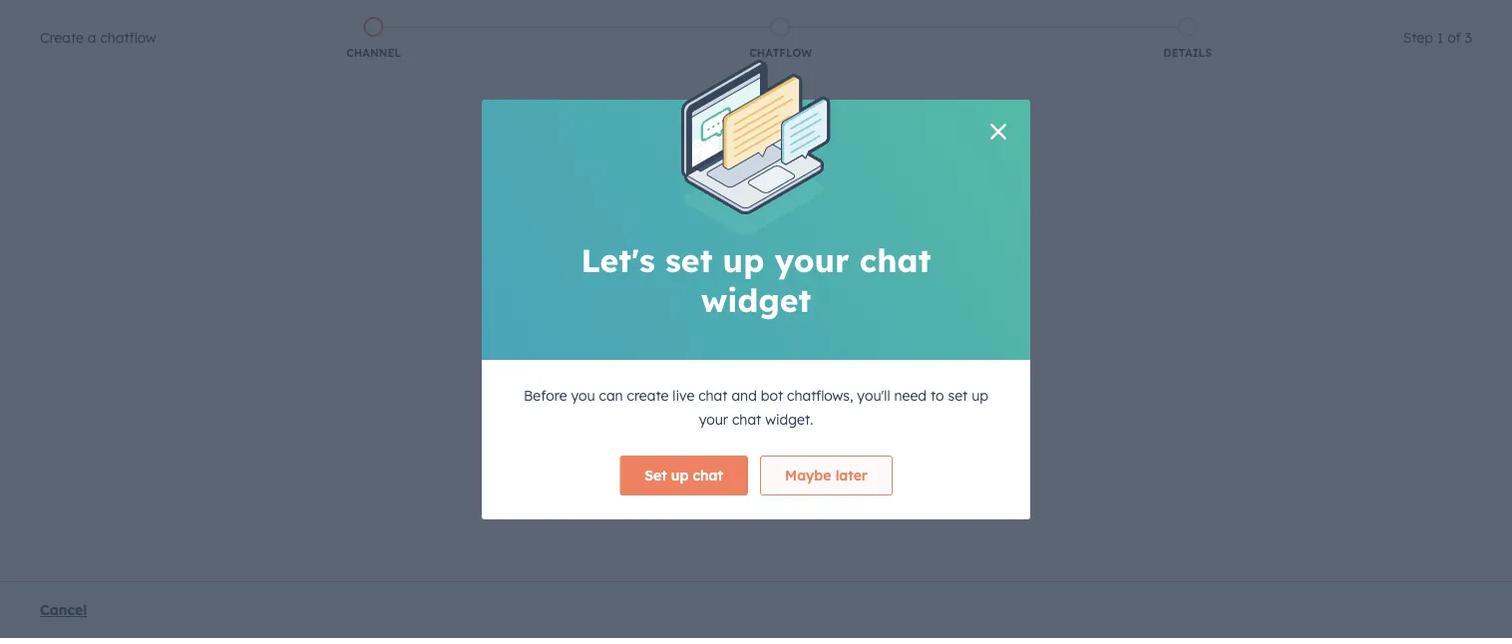 Task type: locate. For each thing, give the bounding box(es) containing it.
1 vertical spatial you
[[571, 387, 595, 404]]

create
[[627, 387, 669, 404]]

close image
[[991, 124, 1007, 140]]

before you can create live chat and bot chatflows, you'll need to set up your chat widget.
[[524, 387, 989, 428]]

details
[[1164, 46, 1212, 60]]

up right need
[[972, 387, 989, 404]]

chat inside let's set up your chat widget
[[860, 240, 931, 280]]

0 horizontal spatial your
[[699, 411, 728, 428]]

2 horizontal spatial up
[[972, 387, 989, 404]]

2 vertical spatial up
[[671, 467, 689, 484]]

up inside let's set up your chat widget
[[723, 240, 765, 280]]

and
[[732, 387, 757, 404]]

you left the 'like'
[[671, 96, 711, 123]]

chat right live
[[699, 387, 728, 404]]

1 horizontal spatial to
[[931, 387, 944, 404]]

chat
[[860, 240, 931, 280], [699, 387, 728, 404], [732, 411, 762, 428], [693, 467, 723, 484]]

you left can
[[571, 387, 595, 404]]

list
[[170, 13, 1392, 65]]

where
[[524, 96, 594, 123]]

where would you like to add this chatflow?
[[524, 96, 989, 123]]

1 vertical spatial up
[[972, 387, 989, 404]]

upgrade menu
[[1164, 0, 1489, 32]]

0 horizontal spatial you
[[571, 387, 595, 404]]

your up messenger
[[775, 240, 850, 280]]

0 vertical spatial up
[[723, 240, 765, 280]]

like
[[718, 96, 755, 123]]

Facebook Messenger checkbox
[[762, 155, 948, 337]]

0 vertical spatial to
[[762, 96, 784, 123]]

add
[[790, 96, 833, 123]]

let's
[[581, 240, 655, 280]]

1 vertical spatial to
[[931, 387, 944, 404]]

0 horizontal spatial set
[[666, 240, 713, 280]]

widget.
[[765, 411, 814, 428]]

let's set up your chat widget dialog
[[482, 60, 1031, 520]]

set right let's
[[666, 240, 713, 280]]

live
[[673, 387, 695, 404]]

your
[[775, 240, 850, 280], [699, 411, 728, 428]]

your up set up chat
[[699, 411, 728, 428]]

your inside before you can create live chat and bot chatflows, you'll need to set up your chat widget.
[[699, 411, 728, 428]]

set
[[666, 240, 713, 280], [948, 387, 968, 404]]

up right website
[[723, 240, 765, 280]]

you
[[671, 96, 711, 123], [571, 387, 595, 404]]

maybe later button
[[760, 456, 893, 496]]

1 horizontal spatial set
[[948, 387, 968, 404]]

to
[[762, 96, 784, 123], [931, 387, 944, 404]]

0 horizontal spatial up
[[671, 467, 689, 484]]

set up chat
[[645, 467, 723, 484]]

before
[[524, 387, 567, 404]]

details list item
[[984, 13, 1392, 65]]

upgrade image
[[1166, 8, 1184, 26]]

1 vertical spatial your
[[699, 411, 728, 428]]

0 vertical spatial you
[[671, 96, 711, 123]]

set right need
[[948, 387, 968, 404]]

messenger
[[812, 291, 898, 311]]

to right the 'like'
[[762, 96, 784, 123]]

Website checkbox
[[565, 155, 750, 337]]

to right need
[[931, 387, 944, 404]]

0 vertical spatial your
[[775, 240, 850, 280]]

Search HubSpot search field
[[1232, 42, 1477, 76]]

up right set
[[671, 467, 689, 484]]

cancel
[[40, 602, 87, 619]]

maybe later
[[785, 467, 868, 484]]

0 vertical spatial set
[[666, 240, 713, 280]]

1 horizontal spatial your
[[775, 240, 850, 280]]

chat up messenger
[[860, 240, 931, 280]]

can
[[599, 387, 623, 404]]

1 horizontal spatial you
[[671, 96, 711, 123]]

up
[[723, 240, 765, 280], [972, 387, 989, 404], [671, 467, 689, 484]]

1 vertical spatial set
[[948, 387, 968, 404]]

maybe
[[785, 467, 832, 484]]

menu item
[[1386, 0, 1489, 32]]

to inside before you can create live chat and bot chatflows, you'll need to set up your chat widget.
[[931, 387, 944, 404]]

chat right set
[[693, 467, 723, 484]]

you'll
[[857, 387, 891, 404]]

1 horizontal spatial up
[[723, 240, 765, 280]]

later
[[836, 467, 868, 484]]

step 1 of 3
[[1404, 29, 1473, 46]]



Task type: describe. For each thing, give the bounding box(es) containing it.
up inside before you can create live chat and bot chatflows, you'll need to set up your chat widget.
[[972, 387, 989, 404]]

your inside let's set up your chat widget
[[775, 240, 850, 280]]

facebook messenger
[[812, 267, 898, 311]]

this
[[839, 96, 878, 123]]

let's set up your chat widget
[[581, 240, 931, 320]]

channel list item
[[170, 13, 577, 65]]

0 horizontal spatial to
[[762, 96, 784, 123]]

create
[[40, 29, 84, 46]]

channel
[[346, 46, 401, 60]]

need
[[895, 387, 927, 404]]

of
[[1448, 29, 1461, 46]]

chat inside set up chat button
[[693, 467, 723, 484]]

chat down and
[[732, 411, 762, 428]]

1
[[1438, 29, 1444, 46]]

list containing channel
[[170, 13, 1392, 65]]

widget
[[701, 280, 812, 320]]

would
[[600, 96, 665, 123]]

create a chatflow
[[40, 29, 156, 46]]

chatflow
[[100, 29, 156, 46]]

cancel button
[[40, 599, 87, 623]]

you inside before you can create live chat and bot chatflows, you'll need to set up your chat widget.
[[571, 387, 595, 404]]

a
[[88, 29, 96, 46]]

chatflow?
[[884, 96, 989, 123]]

up inside button
[[671, 467, 689, 484]]

chatflow
[[749, 46, 812, 60]]

chatflow list item
[[577, 13, 984, 65]]

set inside let's set up your chat widget
[[666, 240, 713, 280]]

set
[[645, 467, 667, 484]]

set inside before you can create live chat and bot chatflows, you'll need to set up your chat widget.
[[948, 387, 968, 404]]

set up chat button
[[620, 456, 748, 496]]

3
[[1465, 29, 1473, 46]]

upgrade
[[1188, 9, 1242, 25]]

website
[[626, 279, 689, 299]]

facebook
[[816, 267, 894, 287]]

step
[[1404, 29, 1434, 46]]

chatflows,
[[787, 387, 854, 404]]

bot
[[761, 387, 783, 404]]



Task type: vqa. For each thing, say whether or not it's contained in the screenshot.
Interactive chart image
no



